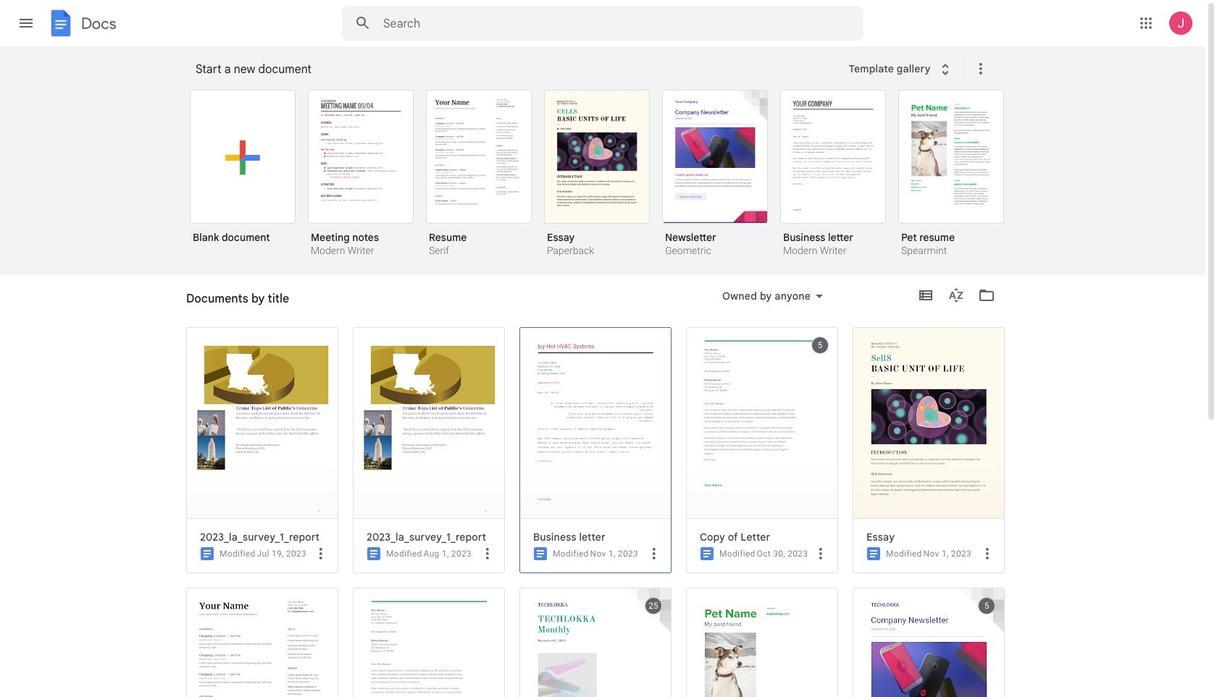 Task type: vqa. For each thing, say whether or not it's contained in the screenshot.
Report a problem to Google IMAGE in the left bottom of the page
no



Task type: locate. For each thing, give the bounding box(es) containing it.
more actions. popup button. image right last opened by me aug 1, 2023 element at the bottom of page
[[479, 545, 496, 563]]

2023_la_survey_1_report google docs element up last opened by me aug 1, 2023 element at the bottom of page
[[367, 531, 499, 544]]

1 medium image from the left
[[199, 546, 216, 563]]

2 medium image from the left
[[532, 546, 549, 563]]

0 horizontal spatial last opened by me nov 1, 2023 element
[[590, 549, 639, 560]]

heading
[[196, 46, 840, 93], [186, 275, 289, 322]]

4 medium image from the left
[[865, 546, 883, 563]]

last opened by me nov 1, 2023 element down business letter google docs element
[[590, 549, 639, 560]]

medium image for business letter google docs element
[[532, 546, 549, 563]]

1 last opened by me nov 1, 2023 element from the left
[[590, 549, 639, 560]]

medium image
[[199, 546, 216, 563], [532, 546, 549, 563], [699, 546, 716, 563], [865, 546, 883, 563]]

2023_la_survey_1_report google docs element
[[200, 531, 332, 544], [367, 531, 499, 544]]

template gallery image
[[937, 61, 954, 78]]

2023_la_survey_1_report google docs element for last opened by me jul 19, 2023 element
[[200, 531, 332, 544]]

1 more actions. popup button. image from the left
[[312, 545, 330, 563]]

last opened by me aug 1, 2023 element
[[424, 549, 472, 560]]

2 last opened by me nov 1, 2023 element from the left
[[924, 549, 972, 560]]

more actions. popup button. image down 'essay google docs' element
[[979, 545, 997, 563]]

2023_la_survey_1_report google docs element up last opened by me jul 19, 2023 element
[[200, 531, 332, 544]]

list box
[[190, 87, 1023, 276], [186, 328, 1020, 698]]

0 horizontal spatial more actions. popup button. image
[[312, 545, 330, 563]]

2 more actions. popup button. image from the left
[[646, 545, 663, 563]]

more actions. popup button. image for 'essay google docs' element
[[979, 545, 997, 563]]

more actions. popup button. image down business letter google docs element
[[646, 545, 663, 563]]

1 horizontal spatial more actions. popup button. image
[[979, 545, 997, 563]]

last opened by me nov 1, 2023 element down 'essay google docs' element
[[924, 549, 972, 560]]

3 medium image from the left
[[699, 546, 716, 563]]

2 more actions. popup button. image from the left
[[979, 545, 997, 563]]

more actions. popup button. image
[[479, 545, 496, 563], [979, 545, 997, 563]]

1 horizontal spatial 2023_la_survey_1_report google docs element
[[367, 531, 499, 544]]

1 horizontal spatial more actions. popup button. image
[[646, 545, 663, 563]]

2 2023_la_survey_1_report google docs element from the left
[[367, 531, 499, 544]]

last opened by me nov 1, 2023 element
[[590, 549, 639, 560], [924, 549, 972, 560]]

None search field
[[342, 6, 864, 41]]

main menu image
[[17, 14, 35, 32]]

medium image
[[365, 546, 383, 563]]

option
[[190, 90, 296, 254], [308, 90, 414, 259], [426, 90, 532, 259], [544, 90, 650, 259], [662, 90, 768, 259], [781, 90, 886, 259], [899, 90, 1004, 259], [186, 328, 338, 574], [353, 328, 505, 574], [520, 328, 672, 574], [686, 328, 839, 574], [853, 328, 1005, 574]]

Search bar text field
[[383, 17, 828, 31]]

medium image for copy of letter google docs element
[[699, 546, 716, 563]]

last opened by me nov 1, 2023 element for business letter google docs element's more actions. popup button. image
[[590, 549, 639, 560]]

0 vertical spatial heading
[[196, 46, 840, 93]]

1 more actions. popup button. image from the left
[[479, 545, 496, 563]]

medium image for 2023_la_survey_1_report google docs element related to last opened by me jul 19, 2023 element
[[199, 546, 216, 563]]

more actions. popup button. image for 2023_la_survey_1_report google docs element related to last opened by me jul 19, 2023 element
[[312, 545, 330, 563]]

1 horizontal spatial last opened by me nov 1, 2023 element
[[924, 549, 972, 560]]

1 2023_la_survey_1_report google docs element from the left
[[200, 531, 332, 544]]

0 horizontal spatial more actions. popup button. image
[[479, 545, 496, 563]]

0 horizontal spatial 2023_la_survey_1_report google docs element
[[200, 531, 332, 544]]

more actions. popup button. image
[[312, 545, 330, 563], [646, 545, 663, 563]]

0 vertical spatial list box
[[190, 87, 1023, 276]]

1 vertical spatial heading
[[186, 275, 289, 322]]

medium image for 'essay google docs' element
[[865, 546, 883, 563]]

more actions. popup button. image right last opened by me jul 19, 2023 element
[[312, 545, 330, 563]]



Task type: describe. For each thing, give the bounding box(es) containing it.
last opened by me oct 30, 2023 element
[[757, 549, 808, 560]]

2023_la_survey_1_report google docs element for last opened by me aug 1, 2023 element at the bottom of page
[[367, 531, 499, 544]]

list view image
[[918, 287, 935, 304]]

essay google docs element
[[867, 531, 999, 544]]

search image
[[349, 9, 378, 38]]

more actions. image
[[970, 60, 990, 78]]

more actions. popup button. image for 2023_la_survey_1_report google docs element for last opened by me aug 1, 2023 element at the bottom of page
[[479, 545, 496, 563]]

last opened by me jul 19, 2023 element
[[257, 549, 307, 560]]

business letter google docs element
[[533, 531, 665, 544]]

1 vertical spatial list box
[[186, 328, 1020, 698]]

copy of letter google docs element
[[700, 531, 832, 544]]

last opened by me nov 1, 2023 element for more actions. popup button. icon for 'essay google docs' element
[[924, 549, 972, 560]]

more actions. popup button. image for business letter google docs element
[[646, 545, 663, 563]]



